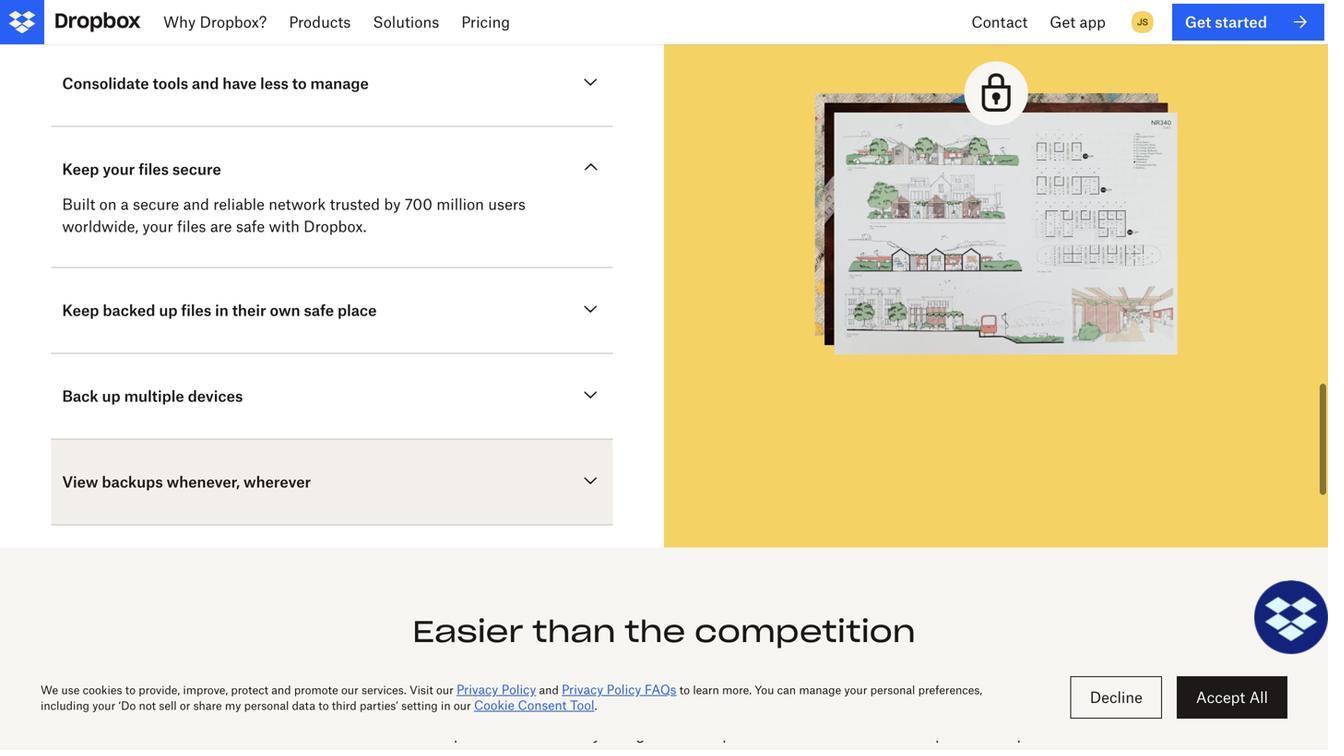 Task type: locate. For each thing, give the bounding box(es) containing it.
1 horizontal spatial on
[[357, 725, 374, 743]]

safe down reliable on the top of the page
[[236, 217, 265, 235]]

carbonite
[[450, 688, 520, 706]]

your up worldwide,
[[103, 160, 135, 178]]

0 vertical spatial files
[[139, 160, 169, 178]]

why dropbox?
[[163, 13, 267, 31]]

top
[[723, 688, 746, 706]]

1 vertical spatial to
[[838, 666, 851, 684]]

than up recent
[[533, 613, 616, 650]]

pricing
[[462, 13, 510, 31]]

a
[[121, 195, 129, 213], [541, 688, 549, 706], [378, 725, 386, 743]]

keep up built
[[62, 160, 99, 178]]

intuitive
[[701, 666, 758, 684]]

on inside built on a secure and reliable network trusted by 700 million users worldwide, your files are safe with dropbox.
[[99, 195, 117, 213]]

1 vertical spatial a
[[541, 688, 549, 706]]

backup
[[371, 666, 423, 684], [584, 666, 637, 684], [974, 725, 1026, 743]]

users inside built on a secure and reliable network trusted by 700 million users worldwide, your files are safe with dropbox.
[[488, 195, 526, 213]]

dropbox down top
[[697, 725, 757, 743]]

and left reliable on the top of the page
[[183, 195, 209, 213]]

1 horizontal spatial users
[[488, 195, 526, 213]]

safe
[[236, 217, 265, 235], [304, 301, 334, 319]]

1 vertical spatial users
[[427, 666, 465, 684]]

0 vertical spatial safe
[[236, 217, 265, 235]]

with
[[269, 217, 300, 235]]

have left less
[[223, 74, 257, 92]]

on right *based
[[357, 725, 374, 743]]

files left "their"
[[181, 301, 212, 319]]

secure inside built on a secure and reliable network trusted by 700 million users worldwide, your files are safe with dropbox.
[[133, 195, 179, 213]]

than
[[533, 613, 616, 650], [884, 666, 915, 684]]

0 vertical spatial up
[[159, 301, 178, 319]]

are
[[210, 217, 232, 235]]

dropbox up recent
[[521, 666, 580, 684]]

2 keep from the top
[[62, 301, 99, 319]]

secure
[[172, 160, 221, 178], [133, 195, 179, 213]]

secure up reliable on the top of the page
[[172, 160, 221, 178]]

worldwide,
[[62, 217, 138, 235]]

to up solutions.*
[[838, 666, 851, 684]]

registered
[[623, 725, 693, 743]]

1 vertical spatial secure
[[133, 195, 179, 213]]

get app button
[[1039, 0, 1117, 44]]

1 horizontal spatial safe
[[304, 301, 334, 319]]

0 horizontal spatial get
[[1050, 13, 1076, 31]]

get
[[1186, 13, 1212, 31], [1050, 13, 1076, 31]]

and right backblaze
[[995, 666, 1022, 684]]

and inside built on a secure and reliable network trusted by 700 million users worldwide, your files are safe with dropbox.
[[183, 195, 209, 213]]

0 horizontal spatial a
[[121, 195, 129, 213]]

why
[[163, 13, 196, 31]]

a left recent
[[541, 688, 549, 706]]

a inside dropbox backup users ranked dropbox backup as more intuitive and easier to use than backblaze and carbonite in a recent study comparing top backup solutions.*
[[541, 688, 549, 706]]

a for and
[[121, 195, 129, 213]]

started
[[1216, 13, 1268, 31]]

survey
[[556, 725, 601, 743]]

2021
[[390, 725, 424, 743]]

1 vertical spatial keep
[[62, 301, 99, 319]]

0 horizontal spatial safe
[[236, 217, 265, 235]]

on up worldwide,
[[99, 195, 117, 213]]

secure down the keep your files secure
[[133, 195, 179, 213]]

1 horizontal spatial get
[[1186, 13, 1212, 31]]

whenever,
[[167, 473, 240, 491]]

a inside built on a secure and reliable network trusted by 700 million users worldwide, your files are safe with dropbox.
[[121, 195, 129, 213]]

than right use at the bottom right of the page
[[884, 666, 915, 684]]

wherever
[[244, 473, 311, 491]]

use
[[855, 666, 880, 684]]

have
[[223, 74, 257, 92], [836, 725, 869, 743]]

1 vertical spatial your
[[142, 217, 173, 235]]

0 horizontal spatial have
[[223, 74, 257, 92]]

trusted
[[330, 195, 380, 213]]

1 vertical spatial up
[[102, 387, 121, 405]]

in up the research
[[524, 688, 537, 706]]

0 vertical spatial keep
[[62, 160, 99, 178]]

1 horizontal spatial in
[[524, 688, 537, 706]]

a up worldwide,
[[121, 195, 129, 213]]

get for get app
[[1050, 13, 1076, 31]]

0 horizontal spatial in
[[215, 301, 229, 319]]

up
[[159, 301, 178, 319], [102, 387, 121, 405]]

2 horizontal spatial users
[[761, 725, 798, 743]]

0 horizontal spatial on
[[99, 195, 117, 213]]

secure for files
[[172, 160, 221, 178]]

1 keep from the top
[[62, 160, 99, 178]]

users right million
[[488, 195, 526, 213]]

1 vertical spatial files
[[177, 217, 206, 235]]

files inside built on a secure and reliable network trusted by 700 million users worldwide, your files are safe with dropbox.
[[177, 217, 206, 235]]

keep left backed at the left top of page
[[62, 301, 99, 319]]

1 vertical spatial have
[[836, 725, 869, 743]]

0 vertical spatial than
[[533, 613, 616, 650]]

1 horizontal spatial have
[[836, 725, 869, 743]]

0 vertical spatial a
[[121, 195, 129, 213]]

files
[[139, 160, 169, 178], [177, 217, 206, 235], [181, 301, 212, 319]]

on for built
[[99, 195, 117, 213]]

0 horizontal spatial up
[[102, 387, 121, 405]]

get inside dropdown button
[[1050, 13, 1076, 31]]

easier
[[413, 613, 524, 650]]

contact button
[[961, 0, 1039, 44]]

safe right own
[[304, 301, 334, 319]]

backup down backblaze
[[974, 725, 1026, 743]]

research
[[492, 725, 552, 743]]

1 horizontal spatial to
[[838, 666, 851, 684]]

up right back
[[102, 387, 121, 405]]

in
[[215, 301, 229, 319], [524, 688, 537, 706]]

view
[[62, 473, 98, 491]]

competition
[[695, 613, 916, 650]]

secure for a
[[133, 195, 179, 213]]

1 vertical spatial than
[[884, 666, 915, 684]]

users
[[488, 195, 526, 213], [427, 666, 465, 684], [761, 725, 798, 743]]

get left started
[[1186, 13, 1212, 31]]

easier than the competition
[[413, 613, 916, 650]]

users up carbonite
[[427, 666, 465, 684]]

keep
[[62, 160, 99, 178], [62, 301, 99, 319]]

backup up study
[[584, 666, 637, 684]]

have right who
[[836, 725, 869, 743]]

products
[[289, 13, 351, 31]]

users down backup
[[761, 725, 798, 743]]

to right less
[[292, 74, 307, 92]]

in left "their"
[[215, 301, 229, 319]]

0 vertical spatial secure
[[172, 160, 221, 178]]

backup
[[750, 688, 801, 706]]

get started link
[[1173, 4, 1325, 41]]

keep your files secure
[[62, 160, 221, 178]]

as
[[641, 666, 657, 684]]

keep backed up files in their own safe place
[[62, 301, 377, 319]]

built on a secure and reliable network trusted by 700 million users worldwide, your files are safe with dropbox.
[[62, 195, 526, 235]]

1 horizontal spatial your
[[142, 217, 173, 235]]

manage
[[311, 74, 369, 92]]

0 horizontal spatial than
[[533, 613, 616, 650]]

keep for keep backed up files in their own safe place
[[62, 301, 99, 319]]

files left the are
[[177, 217, 206, 235]]

0 vertical spatial to
[[292, 74, 307, 92]]

solutions.*
[[805, 688, 879, 706]]

0 vertical spatial your
[[103, 160, 135, 178]]

2 horizontal spatial a
[[541, 688, 549, 706]]

built
[[62, 195, 95, 213]]

1 vertical spatial safe
[[304, 301, 334, 319]]

0 vertical spatial on
[[99, 195, 117, 213]]

1 vertical spatial in
[[524, 688, 537, 706]]

to
[[292, 74, 307, 92], [838, 666, 851, 684]]

consolidate tools and have less to manage
[[62, 74, 369, 92]]

1 vertical spatial on
[[357, 725, 374, 743]]

backed
[[103, 301, 155, 319]]

0 vertical spatial users
[[488, 195, 526, 213]]

the
[[625, 613, 686, 650]]

your right worldwide,
[[142, 217, 173, 235]]

backblaze
[[920, 666, 991, 684]]

architectural images are securely saved in dropbox image
[[709, 0, 1284, 503]]

1 horizontal spatial than
[[884, 666, 915, 684]]

a left 2021
[[378, 725, 386, 743]]

more
[[661, 666, 697, 684]]

files down tools
[[139, 160, 169, 178]]

dropbox
[[307, 666, 367, 684], [521, 666, 580, 684], [428, 725, 488, 743], [697, 725, 757, 743], [910, 725, 970, 743]]

0 horizontal spatial backup
[[371, 666, 423, 684]]

backup up 2021
[[371, 666, 423, 684]]

and
[[192, 74, 219, 92], [183, 195, 209, 213], [762, 666, 788, 684], [995, 666, 1022, 684]]

0 horizontal spatial users
[[427, 666, 465, 684]]

up right backed at the left top of page
[[159, 301, 178, 319]]

pricing link
[[451, 0, 521, 44]]

2 vertical spatial a
[[378, 725, 386, 743]]

1 horizontal spatial a
[[378, 725, 386, 743]]

get left app
[[1050, 13, 1076, 31]]

your
[[103, 160, 135, 178], [142, 217, 173, 235]]

on
[[99, 195, 117, 213], [357, 725, 374, 743]]

used
[[873, 725, 906, 743]]

recent
[[553, 688, 597, 706]]

multiple
[[124, 387, 184, 405]]



Task type: describe. For each thing, give the bounding box(es) containing it.
dropbox?
[[200, 13, 267, 31]]

devices
[[188, 387, 243, 405]]

dropbox up *based
[[307, 666, 367, 684]]

consolidate
[[62, 74, 149, 92]]

0 horizontal spatial your
[[103, 160, 135, 178]]

view backups whenever, wherever
[[62, 473, 311, 491]]

of
[[605, 725, 619, 743]]

1 horizontal spatial up
[[159, 301, 178, 319]]

0 vertical spatial have
[[223, 74, 257, 92]]

get for get started
[[1186, 13, 1212, 31]]

1 horizontal spatial backup
[[584, 666, 637, 684]]

0 vertical spatial in
[[215, 301, 229, 319]]

by
[[384, 195, 401, 213]]

dropbox right used
[[910, 725, 970, 743]]

in inside dropbox backup users ranked dropbox backup as more intuitive and easier to use than backblaze and carbonite in a recent study comparing top backup solutions.*
[[524, 688, 537, 706]]

safe inside built on a secure and reliable network trusted by 700 million users worldwide, your files are safe with dropbox.
[[236, 217, 265, 235]]

tools
[[153, 74, 188, 92]]

ranked
[[469, 666, 517, 684]]

2 horizontal spatial backup
[[974, 725, 1026, 743]]

to inside dropbox backup users ranked dropbox backup as more intuitive and easier to use than backblaze and carbonite in a recent study comparing top backup solutions.*
[[838, 666, 851, 684]]

700
[[405, 195, 433, 213]]

2 vertical spatial files
[[181, 301, 212, 319]]

and up backup
[[762, 666, 788, 684]]

and right tools
[[192, 74, 219, 92]]

than inside dropbox backup users ranked dropbox backup as more intuitive and easier to use than backblaze and carbonite in a recent study comparing top backup solutions.*
[[884, 666, 915, 684]]

place
[[338, 301, 377, 319]]

back
[[62, 387, 98, 405]]

get app
[[1050, 13, 1106, 31]]

reliable
[[213, 195, 265, 213]]

0 horizontal spatial to
[[292, 74, 307, 92]]

study
[[601, 688, 639, 706]]

solutions
[[373, 13, 439, 31]]

easier
[[792, 666, 834, 684]]

solutions button
[[362, 0, 451, 44]]

js button
[[1128, 7, 1158, 37]]

a for dropbox
[[378, 725, 386, 743]]

contact
[[972, 13, 1028, 31]]

*based on a 2021 dropbox research survey of registered dropbox users who have used dropbox backup
[[302, 725, 1026, 743]]

*based
[[302, 725, 353, 743]]

less
[[260, 74, 289, 92]]

your inside built on a secure and reliable network trusted by 700 million users worldwide, your files are safe with dropbox.
[[142, 217, 173, 235]]

who
[[802, 725, 832, 743]]

backups
[[102, 473, 163, 491]]

get started
[[1186, 13, 1268, 31]]

why dropbox? button
[[152, 0, 278, 44]]

on for *based
[[357, 725, 374, 743]]

own
[[270, 301, 300, 319]]

keep for keep your files secure
[[62, 160, 99, 178]]

js
[[1138, 16, 1149, 28]]

dropbox backup users ranked dropbox backup as more intuitive and easier to use than backblaze and carbonite in a recent study comparing top backup solutions.*
[[307, 666, 1022, 706]]

products button
[[278, 0, 362, 44]]

2 vertical spatial users
[[761, 725, 798, 743]]

network
[[269, 195, 326, 213]]

million
[[437, 195, 484, 213]]

app
[[1080, 13, 1106, 31]]

comparing
[[643, 688, 719, 706]]

dropbox.
[[304, 217, 367, 235]]

back up multiple devices
[[62, 387, 243, 405]]

their
[[232, 301, 266, 319]]

users inside dropbox backup users ranked dropbox backup as more intuitive and easier to use than backblaze and carbonite in a recent study comparing top backup solutions.*
[[427, 666, 465, 684]]

dropbox down carbonite
[[428, 725, 488, 743]]



Task type: vqa. For each thing, say whether or not it's contained in the screenshot.
THAN within dropbox backup users ranked dropbox backup as more intuitive and easier to use than backblaze and carbonite in a recent study comparing top backup solutions.*
yes



